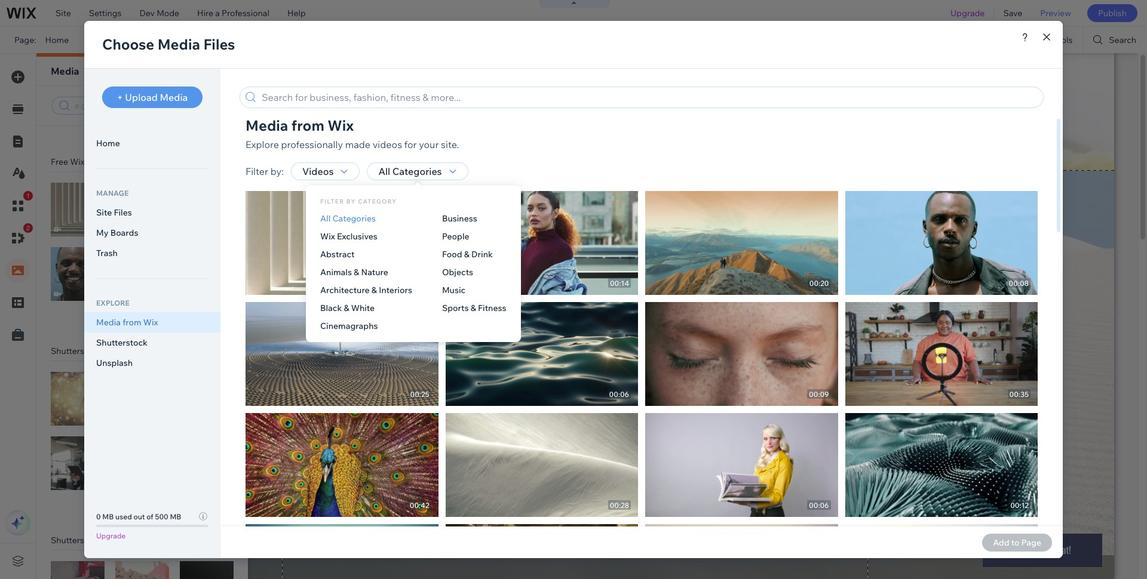 Task type: locate. For each thing, give the bounding box(es) containing it.
e.g. business, fashion, fitness field
[[74, 100, 219, 112]]

show more button up the images
[[113, 316, 172, 328]]

2 vertical spatial show more
[[120, 506, 159, 515]]

dev mode
[[139, 8, 179, 19]]

2 more from the top
[[141, 317, 159, 326]]

free
[[51, 157, 68, 167]]

mode
[[157, 8, 179, 19]]

betweenimagination.com
[[219, 35, 319, 45]]

shutterstock for shutterstock images
[[51, 346, 101, 357]]

2 show more from the top
[[120, 317, 159, 326]]

0 vertical spatial videos
[[86, 157, 114, 167]]

show more up the images
[[120, 317, 159, 326]]

search
[[1109, 35, 1137, 45]]

1 vertical spatial shutterstock
[[51, 535, 101, 546]]

1 show more button from the top
[[113, 126, 172, 139]]

3 show more button from the top
[[113, 505, 172, 517]]

show up the images
[[120, 317, 139, 326]]

tools
[[1052, 35, 1073, 45]]

images
[[103, 346, 132, 357]]

2 vertical spatial show more button
[[113, 505, 172, 517]]

show more down e.g. business, fashion, fitness field
[[120, 128, 159, 137]]

show more for shutterstock images
[[120, 506, 159, 515]]

1 vertical spatial show
[[120, 317, 139, 326]]

search button
[[1084, 27, 1147, 53]]

show up shutterstock videos
[[120, 506, 139, 515]]

1 more from the top
[[141, 128, 159, 137]]

0 vertical spatial show
[[120, 128, 139, 137]]

publish button
[[1088, 4, 1138, 22]]

1 show more from the top
[[120, 128, 159, 137]]

3 show more from the top
[[120, 506, 159, 515]]

2 show from the top
[[120, 317, 139, 326]]

show more for free wix videos
[[120, 317, 159, 326]]

show more button
[[113, 126, 172, 139], [113, 316, 172, 328], [113, 505, 172, 517]]

show down e.g. business, fashion, fitness field
[[120, 128, 139, 137]]

show more button up shutterstock videos
[[113, 505, 172, 517]]

2 shutterstock from the top
[[51, 535, 101, 546]]

show more button down e.g. business, fashion, fitness field
[[113, 126, 172, 139]]

videos
[[86, 157, 114, 167], [103, 535, 130, 546]]

0 vertical spatial shutterstock
[[51, 346, 101, 357]]

3 more from the top
[[141, 506, 159, 515]]

show more up shutterstock videos
[[120, 506, 159, 515]]

show for free wix videos
[[120, 317, 139, 326]]

show more
[[120, 128, 159, 137], [120, 317, 159, 326], [120, 506, 159, 515]]

2 vertical spatial more
[[141, 506, 159, 515]]

2 vertical spatial show
[[120, 506, 139, 515]]

settings
[[89, 8, 122, 19]]

shutterstock
[[51, 346, 101, 357], [51, 535, 101, 546]]

shutterstock for shutterstock videos
[[51, 535, 101, 546]]

3 show from the top
[[120, 506, 139, 515]]

show
[[120, 128, 139, 137], [120, 317, 139, 326], [120, 506, 139, 515]]

1 vertical spatial show more button
[[113, 316, 172, 328]]

upgrade
[[951, 8, 985, 19]]

more
[[141, 128, 159, 137], [141, 317, 159, 326], [141, 506, 159, 515]]

0 vertical spatial more
[[141, 128, 159, 137]]

1 vertical spatial more
[[141, 317, 159, 326]]

preview button
[[1032, 0, 1080, 26]]

tools button
[[1027, 27, 1084, 53]]

1 vertical spatial show more
[[120, 317, 159, 326]]

0 vertical spatial show more
[[120, 128, 159, 137]]

2 show more button from the top
[[113, 316, 172, 328]]

show more button for free wix videos
[[113, 316, 172, 328]]

0 vertical spatial show more button
[[113, 126, 172, 139]]

1 shutterstock from the top
[[51, 346, 101, 357]]



Task type: vqa. For each thing, say whether or not it's contained in the screenshot.
HOME on the top
yes



Task type: describe. For each thing, give the bounding box(es) containing it.
shutterstock videos
[[51, 535, 130, 546]]

publish
[[1098, 8, 1127, 19]]

free wix videos
[[51, 157, 114, 167]]

shutterstock images
[[51, 346, 132, 357]]

save
[[1004, 8, 1023, 19]]

hire a professional
[[197, 8, 269, 19]]

site
[[56, 8, 71, 19]]

dev
[[139, 8, 155, 19]]

professional
[[222, 8, 269, 19]]

show for shutterstock images
[[120, 506, 139, 515]]

more for shutterstock images
[[141, 506, 159, 515]]

1 show from the top
[[120, 128, 139, 137]]

save button
[[995, 0, 1032, 26]]

home
[[45, 35, 69, 45]]

a
[[215, 8, 220, 19]]

1 vertical spatial videos
[[103, 535, 130, 546]]

media
[[51, 65, 79, 77]]

show more button for shutterstock images
[[113, 505, 172, 517]]

help
[[287, 8, 306, 19]]

preview
[[1041, 8, 1071, 19]]

hire
[[197, 8, 213, 19]]

more for free wix videos
[[141, 317, 159, 326]]

wix
[[70, 157, 85, 167]]



